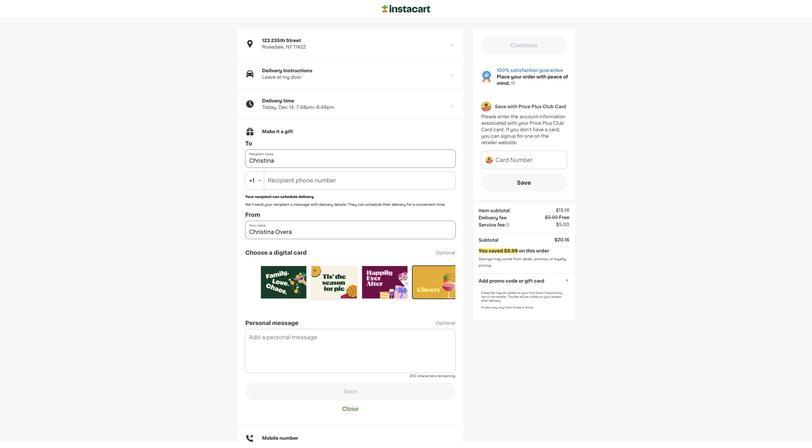 Task type: locate. For each thing, give the bounding box(es) containing it.
$9.99 left free
[[545, 215, 558, 220]]

satisfaction
[[510, 68, 538, 73]]

with
[[536, 75, 546, 79], [507, 104, 517, 109], [507, 121, 517, 126], [311, 203, 318, 207]]

save down card number text field
[[517, 180, 531, 186]]

gift up final
[[525, 279, 533, 283]]

gift inside button
[[525, 279, 533, 283]]

2 optional from the top
[[436, 321, 455, 326]]

you right if
[[510, 128, 519, 132]]

may down delivery.
[[491, 306, 497, 309]]

you
[[510, 128, 519, 132], [481, 134, 490, 139]]

1 horizontal spatial order
[[536, 249, 549, 253]]

'family. love. chaos.' written beside a plate of food on a green background image
[[261, 266, 306, 299]]

0 horizontal spatial the
[[491, 295, 495, 298]]

your recipient can schedule delivery
[[245, 195, 314, 199]]

fee down 'delivery fee'
[[497, 223, 505, 227]]

from group
[[245, 211, 455, 239]]

the
[[511, 115, 518, 119], [541, 134, 549, 139], [491, 295, 495, 298]]

0 horizontal spatial from
[[505, 306, 512, 309]]

can down card.
[[491, 134, 499, 139]]

may
[[493, 258, 501, 261], [496, 292, 502, 295], [491, 306, 497, 309]]

1 horizontal spatial $9.99
[[545, 215, 558, 220]]

be
[[503, 292, 507, 295], [525, 295, 529, 298]]

you up retailer
[[481, 134, 490, 139]]

0 vertical spatial schedule
[[280, 195, 298, 199]]

on left this
[[519, 249, 525, 253]]

for left convenient
[[407, 203, 412, 207]]

your right send
[[264, 203, 273, 207]]

1 vertical spatial save
[[517, 180, 531, 186]]

1 horizontal spatial from
[[513, 258, 522, 261]]

personal
[[245, 321, 271, 326]]

recipient down the your recipient can schedule delivery
[[273, 203, 289, 207]]

may up retailer.
[[496, 292, 502, 295]]

0 vertical spatial be
[[503, 292, 507, 295]]

save inside button
[[517, 180, 531, 186]]

0 horizontal spatial order
[[523, 75, 535, 79]]

from for deals,
[[513, 258, 522, 261]]

retailer.
[[496, 295, 507, 298]]

1 vertical spatial may
[[496, 292, 502, 295]]

your up don't
[[518, 121, 529, 126]]

deals,
[[523, 258, 533, 261]]

1 vertical spatial the
[[541, 134, 549, 139]]

a left convenient
[[413, 203, 415, 207]]

save up enter
[[495, 104, 506, 109]]

0 horizontal spatial delivery
[[298, 195, 314, 199]]

with inside place your order with peace of mind.
[[536, 75, 546, 79]]

message right personal
[[272, 321, 299, 326]]

1 horizontal spatial card
[[534, 279, 544, 283]]

send
[[255, 203, 264, 207]]

with down "guarantee"
[[536, 75, 546, 79]]

0 horizontal spatial for
[[407, 203, 412, 207]]

one
[[525, 134, 533, 139]]

from right the vary
[[505, 306, 512, 309]]

may inside a bag fee may be added to your final total if required by law or the retailer. the fee will be visible on your receipt after delivery.
[[496, 292, 502, 295]]

2 vertical spatial can
[[358, 203, 364, 207]]

added
[[507, 292, 517, 295]]

delivery up service
[[479, 216, 498, 220]]

0 horizontal spatial or
[[487, 295, 490, 298]]

0 horizontal spatial gift
[[285, 129, 293, 134]]

'happily ever after' on a purple card with gifts in the background image
[[362, 266, 407, 299]]

home image
[[382, 4, 430, 14]]

Your name text field
[[245, 221, 455, 239]]

your up the more info about 100% satisfaction guarantee image
[[511, 75, 522, 79]]

club inside please enter the account information associated with your price plus club card card. if you don't have a card, you can signup for one on the retailer website.
[[553, 121, 564, 126]]

0 vertical spatial can
[[491, 134, 499, 139]]

1 vertical spatial be
[[525, 295, 529, 298]]

or left loyalty
[[550, 258, 553, 261]]

0 vertical spatial recipient
[[255, 195, 272, 199]]

0 vertical spatial price
[[518, 104, 530, 109]]

delivery
[[298, 195, 314, 199], [319, 203, 333, 207], [392, 203, 406, 207]]

0 vertical spatial club
[[543, 104, 554, 109]]

1 horizontal spatial can
[[358, 203, 364, 207]]

your up will
[[521, 292, 528, 295]]

today,
[[262, 105, 277, 110]]

0 vertical spatial save
[[495, 104, 506, 109]]

0 vertical spatial plus
[[532, 104, 542, 109]]

1 vertical spatial card
[[481, 128, 492, 132]]

a
[[481, 292, 483, 295]]

save for save
[[517, 180, 531, 186]]

retailer
[[481, 141, 497, 145]]

fee down subtotal
[[499, 216, 507, 220]]

plus down "information"
[[542, 121, 552, 126]]

card
[[293, 250, 307, 255], [534, 279, 544, 283]]

required
[[546, 292, 558, 295]]

1 horizontal spatial or
[[519, 279, 523, 283]]

2 vertical spatial the
[[491, 295, 495, 298]]

delivery up today,
[[262, 99, 282, 103]]

can right they at top left
[[358, 203, 364, 207]]

pricing.
[[479, 264, 492, 268]]

0 horizontal spatial schedule
[[280, 195, 298, 199]]

0 vertical spatial $9.99
[[545, 215, 558, 220]]

your inside place your order with peace of mind.
[[511, 75, 522, 79]]

a
[[545, 128, 548, 132], [281, 129, 284, 134], [290, 203, 292, 207], [413, 203, 415, 207], [269, 250, 272, 255]]

0 vertical spatial may
[[493, 258, 501, 261]]

delivery
[[262, 68, 282, 73], [262, 99, 282, 103], [479, 216, 498, 220]]

free
[[559, 215, 569, 220]]

delivery for leave
[[262, 68, 282, 73]]

for inside please enter the account information associated with your price plus club card card. if you don't have a card, you can signup for one on the retailer website.
[[517, 134, 523, 139]]

price up account
[[518, 104, 530, 109]]

0 vertical spatial order
[[523, 75, 535, 79]]

1 vertical spatial from
[[505, 306, 512, 309]]

Recipient phone number telephone field
[[264, 171, 455, 189]]

don't
[[520, 128, 532, 132]]

may inside savings may come from deals, promos, or loyalty pricing.
[[493, 258, 501, 261]]

delivery instructions image
[[449, 73, 455, 78]]

1 vertical spatial message
[[272, 321, 299, 326]]

or
[[550, 258, 553, 261], [519, 279, 523, 283], [487, 295, 490, 298]]

your down if
[[544, 295, 550, 298]]

may for vary
[[491, 306, 497, 309]]

1 vertical spatial gift
[[525, 279, 533, 283]]

a bag fee may be added to your final total if required by law or the retailer. the fee will be visible on your receipt after delivery.
[[481, 292, 563, 302]]

message
[[293, 203, 310, 207], [272, 321, 299, 326]]

fee down 'to'
[[514, 295, 519, 298]]

1 horizontal spatial save
[[517, 180, 531, 186]]

250
[[409, 374, 417, 378]]

0 horizontal spatial can
[[273, 195, 279, 199]]

0 vertical spatial you
[[510, 128, 519, 132]]

the
[[508, 295, 513, 298]]

for
[[517, 134, 523, 139], [407, 203, 412, 207]]

0 vertical spatial card
[[555, 104, 566, 109]]

2 vertical spatial or
[[487, 295, 490, 298]]

1 horizontal spatial delivery
[[319, 203, 333, 207]]

on down have
[[534, 134, 540, 139]]

1 vertical spatial order
[[536, 249, 549, 253]]

0 vertical spatial message
[[293, 203, 310, 207]]

may down saved
[[493, 258, 501, 261]]

from inside savings may come from deals, promos, or loyalty pricing.
[[513, 258, 522, 261]]

1 horizontal spatial schedule
[[365, 203, 382, 207]]

place your order with peace of mind.
[[497, 75, 568, 86]]

your
[[511, 75, 522, 79], [518, 121, 529, 126], [264, 203, 273, 207], [521, 292, 528, 295], [544, 295, 550, 298]]

item
[[479, 209, 489, 213]]

of
[[563, 75, 568, 79]]

0 vertical spatial or
[[550, 258, 553, 261]]

card,
[[549, 128, 560, 132]]

gift right the it
[[285, 129, 293, 134]]

123 235th street rosedale, ny 11422
[[262, 38, 306, 49]]

2 vertical spatial may
[[491, 306, 497, 309]]

delivery time today, dec 14, 7:48pm–8:48pm
[[262, 99, 334, 110]]

the right enter
[[511, 115, 518, 119]]

visible
[[529, 295, 539, 298]]

Select a country button
[[245, 171, 264, 189]]

or inside a bag fee may be added to your final total if required by law or the retailer. the fee will be visible on your receipt after delivery.
[[487, 295, 490, 298]]

be right will
[[525, 295, 529, 298]]

0 vertical spatial for
[[517, 134, 523, 139]]

can right your
[[273, 195, 279, 199]]

2 horizontal spatial can
[[491, 134, 499, 139]]

delivery inside delivery time today, dec 14, 7:48pm–8:48pm
[[262, 99, 282, 103]]

plus
[[532, 104, 542, 109], [542, 121, 552, 126]]

from down you saved $9.99 on this order
[[513, 258, 522, 261]]

from for those
[[505, 306, 512, 309]]

choose
[[245, 250, 268, 255]]

at
[[277, 75, 281, 79]]

0 vertical spatial from
[[513, 258, 522, 261]]

on down total
[[539, 295, 543, 298]]

store.
[[525, 306, 534, 309]]

please
[[481, 115, 496, 119]]

personal message
[[245, 321, 299, 326]]

1 vertical spatial club
[[553, 121, 564, 126]]

0 vertical spatial card
[[293, 250, 307, 255]]

prices may vary from those in store.
[[481, 306, 534, 309]]

fee right bag
[[490, 292, 495, 295]]

0 horizontal spatial be
[[503, 292, 507, 295]]

order up promos,
[[536, 249, 549, 253]]

plus up account
[[532, 104, 542, 109]]

2 vertical spatial delivery
[[479, 216, 498, 220]]

1 horizontal spatial gift
[[525, 279, 533, 283]]

2 vertical spatial on
[[539, 295, 543, 298]]

with up if
[[507, 121, 517, 126]]

1 vertical spatial delivery
[[262, 99, 282, 103]]

100%
[[497, 68, 509, 73]]

1 vertical spatial price
[[530, 121, 541, 126]]

0 horizontal spatial $9.99
[[504, 249, 518, 253]]

None text field
[[245, 329, 455, 373]]

schedule
[[280, 195, 298, 199], [365, 203, 382, 207]]

+1
[[249, 178, 255, 183]]

1 horizontal spatial recipient
[[273, 203, 289, 207]]

my
[[282, 75, 290, 79]]

recipient up send
[[255, 195, 272, 199]]

club up "information"
[[543, 104, 554, 109]]

1 horizontal spatial for
[[517, 134, 523, 139]]

a right have
[[545, 128, 548, 132]]

1 vertical spatial schedule
[[365, 203, 382, 207]]

save
[[495, 104, 506, 109], [517, 180, 531, 186]]

bag
[[484, 292, 490, 295]]

from
[[245, 212, 260, 218]]

the down have
[[541, 134, 549, 139]]

1 vertical spatial optional
[[436, 321, 455, 326]]

1 vertical spatial or
[[519, 279, 523, 283]]

if
[[543, 292, 545, 295]]

delivery.
[[489, 299, 501, 302]]

1 vertical spatial recipient
[[273, 203, 289, 207]]

100% satisfaction guarantee
[[497, 68, 563, 73]]

or right "code"
[[519, 279, 523, 283]]

123
[[262, 38, 270, 43]]

card up total
[[534, 279, 544, 283]]

your
[[245, 195, 254, 199]]

digital
[[274, 250, 292, 255]]

optional for personal message
[[436, 321, 455, 326]]

your inside please enter the account information associated with your price plus club card card. if you don't have a card, you can signup for one on the retailer website.
[[518, 121, 529, 126]]

receipt
[[551, 295, 562, 298]]

street
[[286, 38, 301, 43]]

0 vertical spatial on
[[534, 134, 540, 139]]

0 vertical spatial delivery
[[262, 68, 282, 73]]

optional
[[436, 251, 455, 255], [436, 321, 455, 326]]

price up have
[[530, 121, 541, 126]]

the up delivery.
[[491, 295, 495, 298]]

can
[[491, 134, 499, 139], [273, 195, 279, 199], [358, 203, 364, 207]]

delivery inside the delivery instructions leave at my door
[[262, 68, 282, 73]]

$9.99 up come
[[504, 249, 518, 253]]

or down bag
[[487, 295, 490, 298]]

delivery time image
[[449, 103, 455, 109]]

plus inside please enter the account information associated with your price plus club card card. if you don't have a card, you can signup for one on the retailer website.
[[542, 121, 552, 126]]

be up retailer.
[[503, 292, 507, 295]]

more info about 100% satisfaction guarantee image
[[511, 80, 516, 86]]

0 horizontal spatial save
[[495, 104, 506, 109]]

card down associated
[[481, 128, 492, 132]]

card right digital
[[293, 250, 307, 255]]

1 horizontal spatial the
[[511, 115, 518, 119]]

1 optional from the top
[[436, 251, 455, 255]]

2 horizontal spatial or
[[550, 258, 553, 261]]

order inside place your order with peace of mind.
[[523, 75, 535, 79]]

vary
[[498, 306, 504, 309]]

place
[[497, 75, 510, 79]]

card up "information"
[[555, 104, 566, 109]]

1 vertical spatial plus
[[542, 121, 552, 126]]

1 vertical spatial can
[[273, 195, 279, 199]]

may for come
[[493, 258, 501, 261]]

1 vertical spatial on
[[519, 249, 525, 253]]

14,
[[289, 105, 295, 110]]

1 horizontal spatial plus
[[542, 121, 552, 126]]

message down the your recipient can schedule delivery
[[293, 203, 310, 207]]

if
[[506, 128, 509, 132]]

information
[[539, 115, 566, 119]]

order down 100% satisfaction guarantee
[[523, 75, 535, 79]]

in
[[522, 306, 525, 309]]

a left digital
[[269, 250, 272, 255]]

card
[[555, 104, 566, 109], [481, 128, 492, 132]]

0 horizontal spatial you
[[481, 134, 490, 139]]

club up card,
[[553, 121, 564, 126]]

on inside a bag fee may be added to your final total if required by law or the retailer. the fee will be visible on your receipt after delivery.
[[539, 295, 543, 298]]

0 vertical spatial optional
[[436, 251, 455, 255]]

0 horizontal spatial card
[[481, 128, 492, 132]]

you
[[479, 249, 488, 253]]

1 vertical spatial card
[[534, 279, 544, 283]]

for down don't
[[517, 134, 523, 139]]

delivery up leave
[[262, 68, 282, 73]]



Task type: vqa. For each thing, say whether or not it's contained in the screenshot.
Your recipient can schedule delivery
yes



Task type: describe. For each thing, give the bounding box(es) containing it.
account
[[519, 115, 538, 119]]

item subtotal
[[479, 209, 510, 213]]

7:48pm–8:48pm
[[296, 105, 334, 110]]

subtotal
[[490, 209, 510, 213]]

they
[[348, 203, 357, 207]]

saved
[[489, 249, 503, 253]]

can inside please enter the account information associated with your price plus club card card. if you don't have a card, you can signup for one on the retailer website.
[[491, 134, 499, 139]]

promo
[[489, 279, 505, 283]]

dec
[[278, 105, 288, 110]]

Card Number text field
[[496, 151, 567, 169]]

law
[[481, 295, 486, 298]]

to
[[518, 292, 521, 295]]

235th
[[271, 38, 285, 43]]

2 horizontal spatial delivery
[[392, 203, 406, 207]]

make
[[262, 129, 275, 134]]

loyalty
[[554, 258, 566, 261]]

ny
[[286, 45, 292, 49]]

convenient
[[416, 203, 436, 207]]

optional for choose a digital card
[[436, 251, 455, 255]]

website.
[[498, 141, 517, 145]]

time.
[[437, 203, 446, 207]]

enter
[[498, 115, 510, 119]]

delivery instructions leave at my door
[[262, 68, 312, 79]]

code
[[506, 279, 518, 283]]

or inside button
[[519, 279, 523, 283]]

promos,
[[534, 258, 549, 261]]

$20.16
[[554, 238, 569, 242]]

11422
[[293, 45, 306, 49]]

a inside please enter the account information associated with your price plus club card card. if you don't have a card, you can signup for one on the retailer website.
[[545, 128, 548, 132]]

number
[[280, 436, 298, 441]]

1 horizontal spatial card
[[555, 104, 566, 109]]

after
[[481, 299, 488, 302]]

0 vertical spatial gift
[[285, 129, 293, 134]]

subtotal
[[479, 238, 499, 243]]

save with price plus club card
[[495, 104, 566, 109]]

with left details.
[[311, 203, 318, 207]]

1 vertical spatial for
[[407, 203, 412, 207]]

it
[[276, 129, 280, 134]]

price inside please enter the account information associated with your price plus club card card. if you don't have a card, you can signup for one on the retailer website.
[[530, 121, 541, 126]]

0 vertical spatial the
[[511, 115, 518, 119]]

to
[[245, 141, 252, 146]]

total
[[536, 292, 542, 295]]

we'll send your recipient a message with delivery details. they can schedule their delivery for a convenient time.
[[245, 203, 446, 207]]

we'll
[[245, 203, 254, 207]]

on inside please enter the account information associated with your price plus club card card. if you don't have a card, you can signup for one on the retailer website.
[[534, 134, 540, 139]]

$15.16
[[556, 208, 569, 213]]

time
[[283, 99, 294, 103]]

by
[[559, 292, 563, 295]]

with up enter
[[507, 104, 517, 109]]

add
[[479, 279, 488, 283]]

save button
[[481, 174, 567, 192]]

savings
[[479, 258, 493, 261]]

this
[[526, 249, 535, 253]]

service fee
[[479, 223, 505, 227]]

delivery fee
[[479, 216, 507, 220]]

delivery for today,
[[262, 99, 282, 103]]

associated
[[481, 121, 506, 126]]

mind.
[[497, 81, 510, 86]]

card inside add promo code or gift card button
[[534, 279, 544, 283]]

'this is the season for pie' written beside a pie on a white background image
[[311, 266, 357, 299]]

will
[[519, 295, 524, 298]]

0 horizontal spatial recipient
[[255, 195, 272, 199]]

0 horizontal spatial card
[[293, 250, 307, 255]]

mobile number
[[262, 436, 298, 441]]

1 vertical spatial you
[[481, 134, 490, 139]]

card.
[[493, 128, 505, 132]]

make it a gift
[[262, 129, 293, 134]]

delivery address image
[[449, 42, 455, 48]]

mobile
[[262, 436, 278, 441]]

those
[[513, 306, 521, 309]]

signup
[[501, 134, 516, 139]]

come
[[502, 258, 512, 261]]

1 horizontal spatial you
[[510, 128, 519, 132]]

leave
[[262, 75, 276, 79]]

savings may come from deals, promos, or loyalty pricing.
[[479, 258, 567, 268]]

$9.99 free
[[545, 215, 569, 220]]

a right the it
[[281, 129, 284, 134]]

final
[[529, 292, 535, 295]]

with inside please enter the account information associated with your price plus club card card. if you don't have a card, you can signup for one on the retailer website.
[[507, 121, 517, 126]]

250 characters remaining
[[409, 374, 455, 378]]

save for save with price plus club card
[[495, 104, 506, 109]]

close
[[342, 407, 358, 412]]

or inside savings may come from deals, promos, or loyalty pricing.
[[550, 258, 553, 261]]

a down the your recipient can schedule delivery
[[290, 203, 292, 207]]

guarantee
[[539, 68, 563, 73]]

the inside a bag fee may be added to your final total if required by law or the retailer. the fee will be visible on your receipt after delivery.
[[491, 295, 495, 298]]

characters
[[417, 374, 437, 378]]

2 horizontal spatial the
[[541, 134, 549, 139]]

'cheers' text on a yellow background next to a martini glass with strawberry image
[[413, 266, 458, 299]]

rosedale,
[[262, 45, 285, 49]]

details.
[[334, 203, 347, 207]]

you saved $9.99 on this order
[[479, 249, 549, 253]]

peace
[[548, 75, 562, 79]]

1 vertical spatial $9.99
[[504, 249, 518, 253]]

0 horizontal spatial plus
[[532, 104, 542, 109]]

remaining
[[438, 374, 455, 378]]

Recipient name text field
[[245, 150, 455, 168]]

1 horizontal spatial be
[[525, 295, 529, 298]]

service
[[479, 223, 496, 227]]

card inside please enter the account information associated with your price plus club card card. if you don't have a card, you can signup for one on the retailer website.
[[481, 128, 492, 132]]

instructions
[[283, 68, 312, 73]]

choose a digital card
[[245, 250, 307, 255]]



